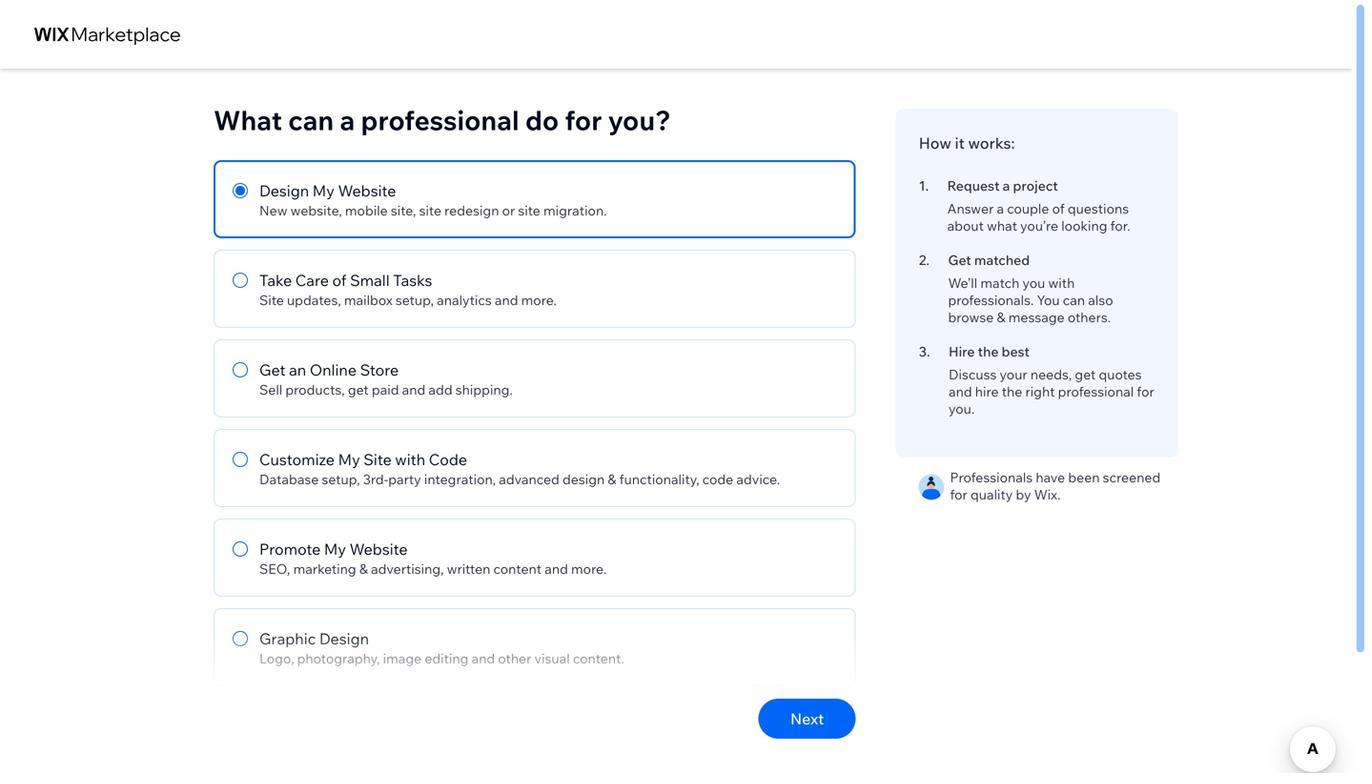 Task type: locate. For each thing, give the bounding box(es) containing it.
1 horizontal spatial of
[[1053, 200, 1065, 217]]

my inside the design my website new website, mobile site, site redesign or site migration.
[[313, 181, 335, 200]]

more.
[[521, 292, 557, 309], [571, 561, 607, 578]]

a up mobile
[[340, 103, 355, 137]]

request
[[948, 177, 1000, 194]]

for
[[565, 103, 602, 137], [1137, 383, 1155, 400], [950, 486, 968, 503]]

1 vertical spatial professional
[[1058, 383, 1134, 400]]

& right marketing
[[359, 561, 368, 578]]

for.
[[1111, 217, 1131, 234]]

couple
[[1008, 200, 1050, 217]]

1 .
[[919, 177, 929, 194]]

0 vertical spatial with
[[1049, 275, 1075, 291]]

code
[[703, 471, 734, 488]]

1 vertical spatial setup,
[[322, 471, 360, 488]]

1 horizontal spatial professional
[[1058, 383, 1134, 400]]

and
[[495, 292, 518, 309], [402, 382, 426, 398], [949, 383, 973, 400], [545, 561, 568, 578], [472, 651, 495, 667]]

1 horizontal spatial site
[[364, 450, 392, 469]]

2 vertical spatial for
[[950, 486, 968, 503]]

functionality,
[[620, 471, 700, 488]]

promote
[[259, 540, 321, 559]]

design
[[259, 181, 309, 200], [319, 630, 369, 649]]

match
[[981, 275, 1020, 291]]

redesign
[[445, 202, 499, 219]]

2 vertical spatial my
[[324, 540, 346, 559]]

get
[[949, 252, 972, 269], [259, 361, 286, 380]]

can right what
[[288, 103, 334, 137]]

0 horizontal spatial can
[[288, 103, 334, 137]]

get for get matched
[[949, 252, 972, 269]]

1 horizontal spatial can
[[1063, 292, 1086, 309]]

what can a professional do for you?
[[214, 103, 671, 137]]

get right needs,
[[1075, 366, 1096, 383]]

website up mobile
[[338, 181, 396, 200]]

0 vertical spatial website
[[338, 181, 396, 200]]

& inside promote my website seo, marketing & advertising, written content and more.
[[359, 561, 368, 578]]

2 vertical spatial .
[[927, 343, 930, 360]]

professional down the quotes
[[1058, 383, 1134, 400]]

0 horizontal spatial &
[[359, 561, 368, 578]]

graphic
[[259, 630, 316, 649]]

0 horizontal spatial with
[[395, 450, 426, 469]]

and right analytics
[[495, 292, 518, 309]]

2 vertical spatial &
[[359, 561, 368, 578]]

online
[[310, 361, 357, 380]]

wix.
[[1035, 486, 1061, 503]]

1
[[919, 177, 926, 194]]

my inside promote my website seo, marketing & advertising, written content and more.
[[324, 540, 346, 559]]

1 vertical spatial .
[[927, 252, 930, 269]]

more. inside promote my website seo, marketing & advertising, written content and more.
[[571, 561, 607, 578]]

0 horizontal spatial get
[[259, 361, 286, 380]]

option group
[[214, 160, 856, 687]]

0 horizontal spatial site
[[419, 202, 442, 219]]

for right do
[[565, 103, 602, 137]]

site
[[259, 292, 284, 309], [364, 450, 392, 469]]

my inside customize my site with code database setup, 3rd-party integration, advanced design & functionality, code advice.
[[338, 450, 360, 469]]

get inside get an online store sell products, get paid and add shipping.
[[259, 361, 286, 380]]

site
[[419, 202, 442, 219], [518, 202, 541, 219]]

1 horizontal spatial site
[[518, 202, 541, 219]]

1 vertical spatial site
[[364, 450, 392, 469]]

1 vertical spatial the
[[1002, 383, 1023, 400]]

hire the best discuss your needs, get quotes and hire the right professional for you.
[[949, 343, 1155, 417]]

1 vertical spatial website
[[350, 540, 408, 559]]

editing
[[425, 651, 469, 667]]

next
[[791, 710, 824, 729]]

advice.
[[737, 471, 780, 488]]

1 vertical spatial get
[[259, 361, 286, 380]]

1 site from the left
[[419, 202, 442, 219]]

1 horizontal spatial setup,
[[396, 292, 434, 309]]

for left quality
[[950, 486, 968, 503]]

0 horizontal spatial site
[[259, 292, 284, 309]]

. for 2
[[927, 252, 930, 269]]

1 horizontal spatial with
[[1049, 275, 1075, 291]]

the
[[978, 343, 999, 360], [1002, 383, 1023, 400]]

0 horizontal spatial professional
[[361, 103, 519, 137]]

professionals.
[[949, 292, 1034, 309]]

next button
[[759, 699, 856, 739]]

setup, down tasks on the top left of page
[[396, 292, 434, 309]]

1 vertical spatial my
[[338, 450, 360, 469]]

0 vertical spatial get
[[949, 252, 972, 269]]

a up what
[[997, 200, 1005, 217]]

of up 'you're'
[[1053, 200, 1065, 217]]

1 vertical spatial more.
[[571, 561, 607, 578]]

quotes
[[1099, 366, 1142, 383]]

more. right analytics
[[521, 292, 557, 309]]

0 horizontal spatial get
[[348, 382, 369, 398]]

site right site,
[[419, 202, 442, 219]]

site down take
[[259, 292, 284, 309]]

my
[[313, 181, 335, 200], [338, 450, 360, 469], [324, 540, 346, 559]]

0 vertical spatial the
[[978, 343, 999, 360]]

0 vertical spatial design
[[259, 181, 309, 200]]

integration,
[[424, 471, 496, 488]]

0 horizontal spatial setup,
[[322, 471, 360, 488]]

best
[[1002, 343, 1030, 360]]

and left other at the bottom of the page
[[472, 651, 495, 667]]

and inside "hire the best discuss your needs, get quotes and hire the right professional for you."
[[949, 383, 973, 400]]

1 vertical spatial design
[[319, 630, 369, 649]]

0 vertical spatial more.
[[521, 292, 557, 309]]

also
[[1089, 292, 1114, 309]]

it
[[955, 134, 965, 153]]

site right or
[[518, 202, 541, 219]]

of right care
[[332, 271, 347, 290]]

get up sell at the left of page
[[259, 361, 286, 380]]

get inside "hire the best discuss your needs, get quotes and hire the right professional for you."
[[1075, 366, 1096, 383]]

.
[[926, 177, 929, 194], [927, 252, 930, 269], [927, 343, 930, 360]]

0 vertical spatial a
[[340, 103, 355, 137]]

& down the "professionals."
[[997, 309, 1006, 326]]

customize
[[259, 450, 335, 469]]

0 horizontal spatial for
[[565, 103, 602, 137]]

customize my site with code database setup, 3rd-party integration, advanced design & functionality, code advice.
[[259, 450, 780, 488]]

design up new
[[259, 181, 309, 200]]

0 vertical spatial .
[[926, 177, 929, 194]]

my for customize
[[338, 450, 360, 469]]

get up we'll
[[949, 252, 972, 269]]

updates,
[[287, 292, 341, 309]]

site inside customize my site with code database setup, 3rd-party integration, advanced design & functionality, code advice.
[[364, 450, 392, 469]]

get
[[1075, 366, 1096, 383], [348, 382, 369, 398]]

an
[[289, 361, 306, 380]]

1 horizontal spatial more.
[[571, 561, 607, 578]]

more. right content
[[571, 561, 607, 578]]

2 horizontal spatial &
[[997, 309, 1006, 326]]

get an online store sell products, get paid and add shipping.
[[259, 361, 513, 398]]

how
[[919, 134, 952, 153]]

1 vertical spatial &
[[608, 471, 617, 488]]

with up the party
[[395, 450, 426, 469]]

1 horizontal spatial &
[[608, 471, 617, 488]]

0 horizontal spatial of
[[332, 271, 347, 290]]

a left project
[[1003, 177, 1010, 194]]

and inside get an online store sell products, get paid and add shipping.
[[402, 382, 426, 398]]

for down the quotes
[[1137, 383, 1155, 400]]

0 vertical spatial professional
[[361, 103, 519, 137]]

1 horizontal spatial the
[[1002, 383, 1023, 400]]

site up 3rd-
[[364, 450, 392, 469]]

website inside promote my website seo, marketing & advertising, written content and more.
[[350, 540, 408, 559]]

professional inside "hire the best discuss your needs, get quotes and hire the right professional for you."
[[1058, 383, 1134, 400]]

you.
[[949, 401, 975, 417]]

your
[[1000, 366, 1028, 383]]

1 horizontal spatial design
[[319, 630, 369, 649]]

image
[[383, 651, 422, 667]]

and inside promote my website seo, marketing & advertising, written content and more.
[[545, 561, 568, 578]]

0 vertical spatial of
[[1053, 200, 1065, 217]]

setup, left 3rd-
[[322, 471, 360, 488]]

website up advertising,
[[350, 540, 408, 559]]

get inside get matched we'll match you with professionals. you can also browse & message others.
[[949, 252, 972, 269]]

my up website,
[[313, 181, 335, 200]]

0 horizontal spatial more.
[[521, 292, 557, 309]]

1 vertical spatial a
[[1003, 177, 1010, 194]]

of
[[1053, 200, 1065, 217], [332, 271, 347, 290]]

1 horizontal spatial get
[[949, 252, 972, 269]]

how it works:
[[919, 134, 1015, 153]]

of inside request a project answer a couple of questions about what you're looking for.
[[1053, 200, 1065, 217]]

site,
[[391, 202, 416, 219]]

written
[[447, 561, 491, 578]]

database
[[259, 471, 319, 488]]

care
[[295, 271, 329, 290]]

get left paid
[[348, 382, 369, 398]]

setup,
[[396, 292, 434, 309], [322, 471, 360, 488]]

2 vertical spatial a
[[997, 200, 1005, 217]]

0 vertical spatial can
[[288, 103, 334, 137]]

about
[[948, 217, 984, 234]]

1 vertical spatial for
[[1137, 383, 1155, 400]]

hire
[[949, 343, 975, 360]]

a
[[340, 103, 355, 137], [1003, 177, 1010, 194], [997, 200, 1005, 217]]

my up marketing
[[324, 540, 346, 559]]

and up you.
[[949, 383, 973, 400]]

you
[[1037, 292, 1060, 309]]

website inside the design my website new website, mobile site, site redesign or site migration.
[[338, 181, 396, 200]]

shipping.
[[456, 382, 513, 398]]

0 horizontal spatial design
[[259, 181, 309, 200]]

take care of small tasks site updates, mailbox setup, analytics and more.
[[259, 271, 557, 309]]

code
[[429, 450, 467, 469]]

with inside customize my site with code database setup, 3rd-party integration, advanced design & functionality, code advice.
[[395, 450, 426, 469]]

my for design
[[313, 181, 335, 200]]

0 vertical spatial site
[[259, 292, 284, 309]]

hire
[[976, 383, 999, 400]]

design up photography,
[[319, 630, 369, 649]]

with up you
[[1049, 275, 1075, 291]]

what
[[987, 217, 1018, 234]]

1 horizontal spatial for
[[950, 486, 968, 503]]

can
[[288, 103, 334, 137], [1063, 292, 1086, 309]]

by
[[1016, 486, 1032, 503]]

& right design
[[608, 471, 617, 488]]

. for 3
[[927, 343, 930, 360]]

professional up the design my website new website, mobile site, site redesign or site migration.
[[361, 103, 519, 137]]

0 vertical spatial &
[[997, 309, 1006, 326]]

get for online
[[348, 382, 369, 398]]

logo,
[[259, 651, 294, 667]]

2 horizontal spatial for
[[1137, 383, 1155, 400]]

and left add
[[402, 382, 426, 398]]

get inside get an online store sell products, get paid and add shipping.
[[348, 382, 369, 398]]

1 vertical spatial of
[[332, 271, 347, 290]]

can up 'others.'
[[1063, 292, 1086, 309]]

my right customize
[[338, 450, 360, 469]]

the down your at the right top of the page
[[1002, 383, 1023, 400]]

1 vertical spatial with
[[395, 450, 426, 469]]

3rd-
[[363, 471, 388, 488]]

1 vertical spatial can
[[1063, 292, 1086, 309]]

and right content
[[545, 561, 568, 578]]

website
[[338, 181, 396, 200], [350, 540, 408, 559]]

1 horizontal spatial get
[[1075, 366, 1096, 383]]

the right "hire"
[[978, 343, 999, 360]]

0 vertical spatial setup,
[[396, 292, 434, 309]]

0 vertical spatial my
[[313, 181, 335, 200]]



Task type: vqa. For each thing, say whether or not it's contained in the screenshot.
'written'
yes



Task type: describe. For each thing, give the bounding box(es) containing it.
screened
[[1103, 469, 1161, 486]]

for inside professionals have been screened for quality by wix.
[[950, 486, 968, 503]]

you
[[1023, 275, 1046, 291]]

of inside take care of small tasks site updates, mailbox setup, analytics and more.
[[332, 271, 347, 290]]

professionals
[[950, 469, 1033, 486]]

you're
[[1021, 217, 1059, 234]]

needs,
[[1031, 366, 1072, 383]]

get for get an online store
[[259, 361, 286, 380]]

get matched we'll match you with professionals. you can also browse & message others.
[[949, 252, 1114, 326]]

advanced
[[499, 471, 560, 488]]

or
[[502, 202, 515, 219]]

design inside graphic design logo, photography, image editing and other visual content.
[[319, 630, 369, 649]]

quality
[[971, 486, 1013, 503]]

more. inside take care of small tasks site updates, mailbox setup, analytics and more.
[[521, 292, 557, 309]]

you?
[[608, 103, 671, 137]]

add
[[429, 382, 453, 398]]

setup, inside take care of small tasks site updates, mailbox setup, analytics and more.
[[396, 292, 434, 309]]

have
[[1036, 469, 1066, 486]]

my for promote
[[324, 540, 346, 559]]

questions
[[1068, 200, 1129, 217]]

website for promote my website
[[350, 540, 408, 559]]

with inside get matched we'll match you with professionals. you can also browse & message others.
[[1049, 275, 1075, 291]]

what
[[214, 103, 282, 137]]

discuss
[[949, 366, 997, 383]]

store
[[360, 361, 399, 380]]

small
[[350, 271, 390, 290]]

professionals have been screened for quality by wix.
[[950, 469, 1161, 503]]

paid
[[372, 382, 399, 398]]

looking
[[1062, 217, 1108, 234]]

project
[[1013, 177, 1059, 194]]

0 vertical spatial for
[[565, 103, 602, 137]]

sell
[[259, 382, 283, 398]]

design inside the design my website new website, mobile site, site redesign or site migration.
[[259, 181, 309, 200]]

site inside take care of small tasks site updates, mailbox setup, analytics and more.
[[259, 292, 284, 309]]

do
[[525, 103, 559, 137]]

setup, inside customize my site with code database setup, 3rd-party integration, advanced design & functionality, code advice.
[[322, 471, 360, 488]]

2 .
[[919, 252, 930, 269]]

migration.
[[544, 202, 607, 219]]

request a project answer a couple of questions about what you're looking for.
[[948, 177, 1131, 234]]

products,
[[286, 382, 345, 398]]

promote my website seo, marketing & advertising, written content and more.
[[259, 540, 607, 578]]

we'll
[[949, 275, 978, 291]]

2
[[919, 252, 927, 269]]

3 .
[[919, 343, 930, 360]]

0 horizontal spatial the
[[978, 343, 999, 360]]

marketing
[[293, 561, 356, 578]]

website for design my website
[[338, 181, 396, 200]]

advertising,
[[371, 561, 444, 578]]

3
[[919, 343, 927, 360]]

design
[[563, 471, 605, 488]]

content.
[[573, 651, 625, 667]]

content
[[494, 561, 542, 578]]

2 site from the left
[[518, 202, 541, 219]]

message
[[1009, 309, 1065, 326]]

browse
[[949, 309, 994, 326]]

party
[[388, 471, 421, 488]]

right
[[1026, 383, 1055, 400]]

new
[[259, 202, 288, 219]]

for inside "hire the best discuss your needs, get quotes and hire the right professional for you."
[[1137, 383, 1155, 400]]

can inside get matched we'll match you with professionals. you can also browse & message others.
[[1063, 292, 1086, 309]]

mobile
[[345, 202, 388, 219]]

other
[[498, 651, 532, 667]]

get for best
[[1075, 366, 1096, 383]]

works:
[[969, 134, 1015, 153]]

design my website new website, mobile site, site redesign or site migration.
[[259, 181, 607, 219]]

& inside customize my site with code database setup, 3rd-party integration, advanced design & functionality, code advice.
[[608, 471, 617, 488]]

tasks
[[393, 271, 432, 290]]

been
[[1069, 469, 1100, 486]]

photography,
[[297, 651, 380, 667]]

and inside take care of small tasks site updates, mailbox setup, analytics and more.
[[495, 292, 518, 309]]

others.
[[1068, 309, 1111, 326]]

take
[[259, 271, 292, 290]]

. for 1
[[926, 177, 929, 194]]

analytics
[[437, 292, 492, 309]]

& inside get matched we'll match you with professionals. you can also browse & message others.
[[997, 309, 1006, 326]]

visual
[[535, 651, 570, 667]]

seo,
[[259, 561, 290, 578]]

mailbox
[[344, 292, 393, 309]]

graphic design logo, photography, image editing and other visual content.
[[259, 630, 625, 667]]

and inside graphic design logo, photography, image editing and other visual content.
[[472, 651, 495, 667]]

option group containing design my website
[[214, 160, 856, 687]]

matched
[[975, 252, 1030, 269]]

website,
[[291, 202, 342, 219]]



